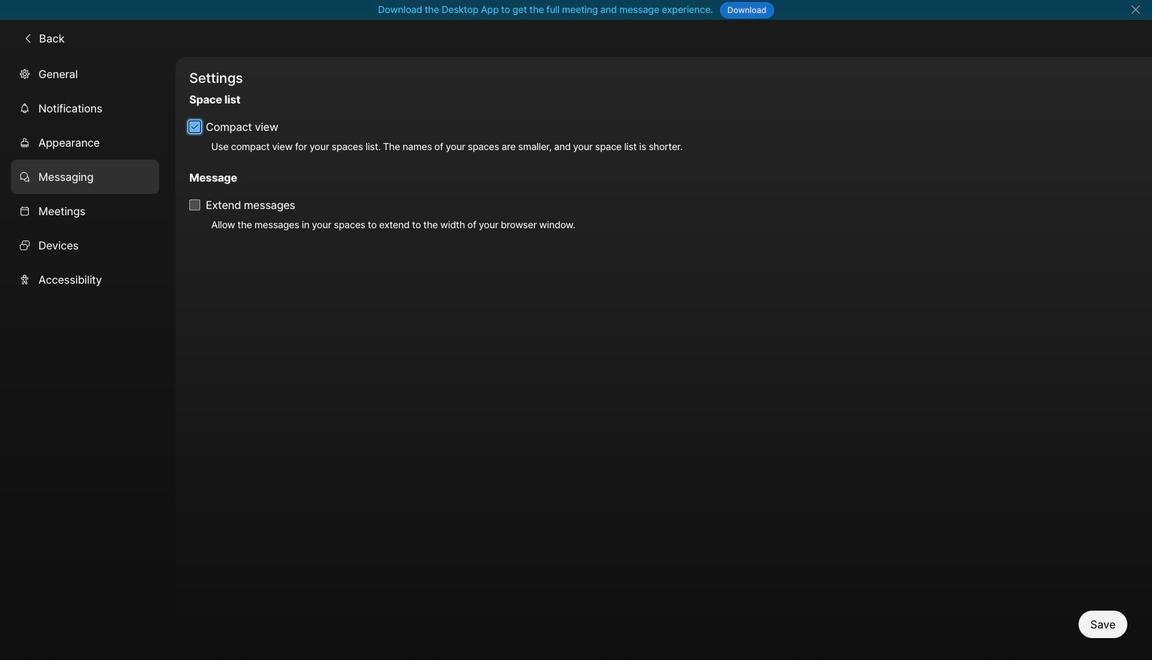 Task type: locate. For each thing, give the bounding box(es) containing it.
accessibility tab
[[11, 262, 159, 297]]

devices tab
[[11, 228, 159, 262]]

settings navigation
[[0, 57, 176, 661]]



Task type: describe. For each thing, give the bounding box(es) containing it.
appearance tab
[[11, 125, 159, 160]]

general tab
[[11, 57, 159, 91]]

notifications tab
[[11, 91, 159, 125]]

meetings tab
[[11, 194, 159, 228]]

messaging tab
[[11, 160, 159, 194]]

cancel_16 image
[[1130, 4, 1141, 15]]



